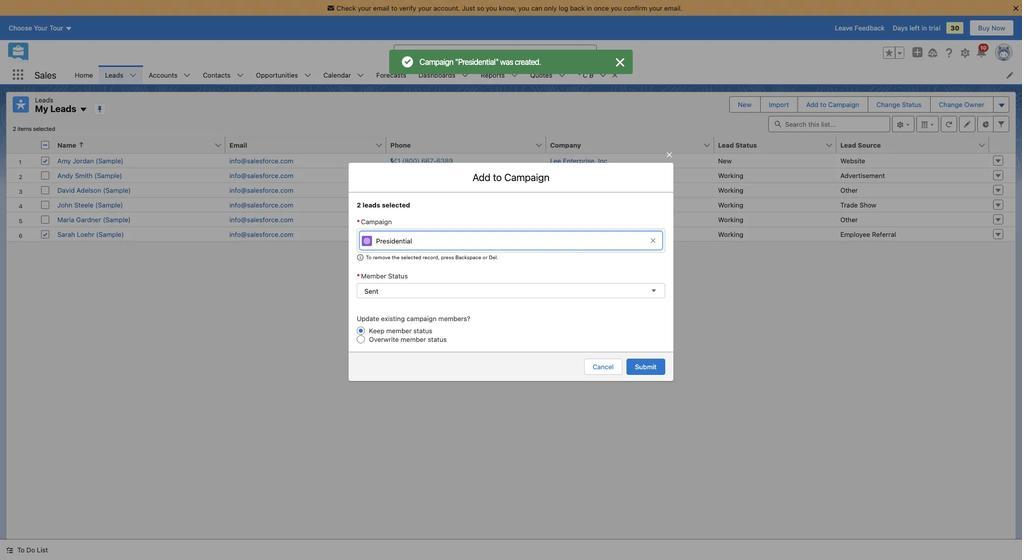 Task type: vqa. For each thing, say whether or not it's contained in the screenshot.
search box
yes



Task type: locate. For each thing, give the bounding box(es) containing it.
campaign up search my leads list view. 'search box'
[[829, 101, 860, 108]]

2 lead from the left
[[841, 141, 856, 149]]

to
[[391, 4, 398, 12], [821, 101, 827, 108], [493, 171, 502, 183]]

2 inside 'my leads|leads|list view' element
[[13, 125, 16, 132]]

action image
[[989, 137, 1016, 153]]

" up dashboards
[[455, 57, 458, 67]]

you right so
[[486, 4, 497, 12]]

0 vertical spatial selected
[[33, 125, 55, 132]]

add up search my leads list view. 'search box'
[[806, 101, 819, 108]]

text default image left remove
[[357, 254, 364, 261]]

item number element
[[7, 137, 37, 154]]

2 your from the left
[[418, 4, 432, 12]]

1 horizontal spatial change
[[939, 101, 963, 108]]

selected for 2 items selected
[[33, 125, 55, 132]]

info@salesforce.com link for john steele (sample)
[[229, 201, 294, 209]]

Search My Leads list view. search field
[[769, 116, 890, 132]]

0 vertical spatial add to campaign
[[806, 101, 860, 108]]

dashboards
[[419, 71, 456, 79]]

2 left items
[[13, 125, 16, 132]]

1 vertical spatial 2
[[357, 201, 361, 209]]

0 vertical spatial 2
[[13, 125, 16, 132]]

(sample) for amy jordan (sample)
[[96, 157, 123, 164]]

items
[[18, 125, 32, 132]]

2 horizontal spatial to
[[821, 101, 827, 108]]

to do list
[[17, 546, 48, 554]]

steele
[[74, 201, 94, 209]]

(sample) down maria gardner (sample) link
[[96, 230, 124, 238]]

selected for 2 leads selected
[[382, 201, 410, 209]]

0 horizontal spatial 2
[[13, 125, 16, 132]]

medlife, inc.
[[550, 230, 590, 238]]

success alert dialog
[[389, 50, 633, 74]]

accounts link
[[143, 65, 184, 84]]

1 vertical spatial add to campaign
[[473, 171, 550, 183]]

member
[[386, 327, 412, 335], [401, 336, 426, 343]]

contacts list item
[[197, 65, 250, 84]]

to
[[366, 254, 372, 260], [17, 546, 25, 554]]

change inside change owner "button"
[[939, 101, 963, 108]]

1 vertical spatial new
[[718, 157, 732, 164]]

1 change from the left
[[877, 101, 900, 108]]

cell inside my leads grid
[[37, 137, 53, 154]]

campaign inside success alert dialog
[[420, 57, 454, 67]]

days
[[893, 24, 908, 32]]

list
[[37, 546, 48, 554]]

new inside my leads grid
[[718, 157, 732, 164]]

item number image
[[7, 137, 37, 153]]

lead status
[[718, 141, 757, 149]]

working for universal technologies
[[718, 172, 744, 179]]

you left can
[[518, 4, 530, 12]]

2 working from the top
[[718, 186, 744, 194]]

(sample) right 'adelson'
[[103, 186, 131, 194]]

text default image inside to do list 'button'
[[6, 547, 13, 554]]

1 vertical spatial *
[[357, 218, 360, 225]]

* down 2 leads selected
[[357, 218, 360, 225]]

selected
[[33, 125, 55, 132], [382, 201, 410, 209], [401, 254, 421, 260]]

2 leads selected
[[357, 201, 410, 209]]

to left do
[[17, 546, 25, 554]]

click to dial disabled image
[[390, 157, 453, 164], [390, 186, 453, 194], [390, 201, 453, 209], [390, 216, 453, 223], [390, 230, 453, 238]]

info@salesforce.com link for amy jordan (sample)
[[229, 157, 294, 164]]

other down trade on the top of page
[[841, 216, 858, 223]]

list item containing *
[[572, 65, 623, 84]]

2 horizontal spatial status
[[902, 101, 922, 108]]

1 vertical spatial text default image
[[6, 547, 13, 554]]

2 horizontal spatial your
[[649, 4, 663, 12]]

universal technologies link
[[550, 172, 621, 179]]

list
[[69, 65, 1022, 84]]

0 horizontal spatial in
[[587, 4, 592, 12]]

1 vertical spatial status
[[736, 141, 757, 149]]

dashboards list item
[[413, 65, 475, 84]]

inc.
[[579, 230, 590, 238]]

1 vertical spatial selected
[[382, 201, 410, 209]]

change status button
[[869, 97, 930, 112]]

to up search my leads list view. 'search box'
[[821, 101, 827, 108]]

(sample) up david adelson (sample) link
[[94, 172, 122, 179]]

update existing campaign members?
[[357, 315, 471, 322]]

info@salesforce.com for john steele (sample)
[[229, 201, 294, 209]]

presidential up reports
[[458, 57, 496, 67]]

select list display image
[[917, 116, 939, 132]]

click to dial disabled image for medlife, inc.
[[390, 230, 453, 238]]

1 vertical spatial presidential
[[376, 237, 412, 245]]

2 " from the left
[[496, 57, 499, 67]]

info@salesforce.com link for maria gardner (sample)
[[229, 216, 294, 223]]

1 horizontal spatial new
[[738, 101, 752, 108]]

campaign
[[407, 315, 437, 322]]

working
[[718, 172, 744, 179], [718, 186, 744, 194], [718, 201, 744, 209], [718, 216, 744, 223], [718, 230, 744, 238]]

change left owner
[[939, 101, 963, 108]]

2 left leads
[[357, 201, 361, 209]]

1 horizontal spatial "
[[496, 57, 499, 67]]

0 horizontal spatial to
[[17, 546, 25, 554]]

4 info@salesforce.com from the top
[[229, 201, 294, 209]]

1 horizontal spatial add to campaign
[[806, 101, 860, 108]]

0 vertical spatial presidential
[[458, 57, 496, 67]]

lead status element
[[714, 137, 843, 154]]

1 vertical spatial status
[[428, 336, 447, 343]]

"
[[455, 57, 458, 67], [496, 57, 499, 67]]

lead source element
[[837, 137, 996, 154]]

lead down new button
[[718, 141, 734, 149]]

add to campaign
[[806, 101, 860, 108], [473, 171, 550, 183]]

company button
[[546, 137, 703, 153]]

status up list view controls image
[[902, 101, 922, 108]]

2 for 2 items selected
[[13, 125, 16, 132]]

1 horizontal spatial in
[[922, 24, 927, 32]]

" left 'was'
[[496, 57, 499, 67]]

email.
[[665, 4, 683, 12]]

0 vertical spatial to
[[391, 4, 398, 12]]

0 horizontal spatial change
[[877, 101, 900, 108]]

selected inside 'my leads|leads|list view' element
[[33, 125, 55, 132]]

1 click to dial disabled image from the top
[[390, 157, 453, 164]]

sent button
[[357, 283, 666, 298]]

member for overwrite
[[401, 336, 426, 343]]

can
[[531, 4, 542, 12]]

calendar list item
[[317, 65, 370, 84]]

your right verify
[[418, 4, 432, 12]]

1 horizontal spatial you
[[518, 4, 530, 12]]

in right back
[[587, 4, 592, 12]]

change inside change status button
[[877, 101, 900, 108]]

2 vertical spatial status
[[388, 272, 408, 280]]

info@salesforce.com link for sarah loehr (sample)
[[229, 230, 294, 238]]

0 horizontal spatial new
[[718, 157, 732, 164]]

lee
[[550, 157, 561, 164]]

leads link
[[99, 65, 130, 84]]

1 horizontal spatial your
[[418, 4, 432, 12]]

presidential inside success alert dialog
[[458, 57, 496, 67]]

1 vertical spatial member
[[401, 336, 426, 343]]

3 info@salesforce.com from the top
[[229, 186, 294, 194]]

john
[[57, 201, 72, 209]]

andy smith (sample)
[[57, 172, 122, 179]]

1 horizontal spatial 2
[[357, 201, 361, 209]]

selected right items
[[33, 125, 55, 132]]

change
[[877, 101, 900, 108], [939, 101, 963, 108]]

campaign up dashboards
[[420, 57, 454, 67]]

(sample) for david adelson (sample)
[[103, 186, 131, 194]]

cancel
[[593, 363, 614, 371]]

import
[[769, 101, 789, 108]]

2 change from the left
[[939, 101, 963, 108]]

1 horizontal spatial status
[[736, 141, 757, 149]]

5 click to dial disabled image from the top
[[390, 230, 453, 238]]

backspace
[[456, 254, 481, 260]]

home
[[75, 71, 93, 79]]

1 other from the top
[[841, 186, 858, 194]]

2 you from the left
[[518, 4, 530, 12]]

1 lead from the left
[[718, 141, 734, 149]]

leads right "home"
[[105, 71, 123, 79]]

selected right leads
[[382, 201, 410, 209]]

your
[[358, 4, 371, 12], [418, 4, 432, 12], [649, 4, 663, 12]]

0 vertical spatial status
[[902, 101, 922, 108]]

2 vertical spatial to
[[493, 171, 502, 183]]

0 vertical spatial to
[[366, 254, 372, 260]]

status for member status
[[388, 272, 408, 280]]

new left import button
[[738, 101, 752, 108]]

maria
[[57, 216, 74, 223]]

change up list view controls image
[[877, 101, 900, 108]]

medlife,
[[550, 230, 577, 238]]

lead source
[[841, 141, 881, 149]]

was
[[500, 57, 514, 67]]

new down lead status
[[718, 157, 732, 164]]

1 your from the left
[[358, 4, 371, 12]]

your left email.
[[649, 4, 663, 12]]

none search field inside 'my leads|leads|list view' element
[[769, 116, 890, 132]]

publishing
[[583, 186, 615, 194]]

6 info@salesforce.com from the top
[[229, 230, 294, 238]]

andy
[[57, 172, 73, 179]]

1 info@salesforce.com link from the top
[[229, 157, 294, 164]]

opportunities list item
[[250, 65, 317, 84]]

to down phone element
[[493, 171, 502, 183]]

0 vertical spatial other
[[841, 186, 858, 194]]

new inside button
[[738, 101, 752, 108]]

6 info@salesforce.com link from the top
[[229, 230, 294, 238]]

(sample) up andy smith (sample)
[[96, 157, 123, 164]]

email
[[373, 4, 390, 12]]

group
[[883, 47, 905, 59]]

1 horizontal spatial presidential
[[458, 57, 496, 67]]

2 horizontal spatial you
[[611, 4, 622, 12]]

info@salesforce.com link for david adelson (sample)
[[229, 186, 294, 194]]

0 vertical spatial text default image
[[357, 254, 364, 261]]

existing
[[381, 315, 405, 322]]

member down keep member status
[[401, 336, 426, 343]]

text default image
[[357, 254, 364, 261], [6, 547, 13, 554]]

search...
[[414, 49, 441, 57]]

green dot publishing link
[[550, 186, 615, 194]]

name element
[[53, 137, 231, 154]]

selected right the
[[401, 254, 421, 260]]

new
[[738, 101, 752, 108], [718, 157, 732, 164]]

3 info@salesforce.com link from the top
[[229, 186, 294, 194]]

0 vertical spatial *
[[578, 71, 581, 79]]

universal technologies
[[550, 172, 621, 179]]

leads down sales
[[35, 96, 53, 104]]

cell
[[37, 137, 53, 154]]

4 working from the top
[[718, 216, 744, 223]]

0 horizontal spatial your
[[358, 4, 371, 12]]

1 vertical spatial in
[[922, 24, 927, 32]]

0 horizontal spatial "
[[455, 57, 458, 67]]

you
[[486, 4, 497, 12], [518, 4, 530, 12], [611, 4, 622, 12]]

1 horizontal spatial to
[[366, 254, 372, 260]]

add down phone element
[[473, 171, 491, 183]]

30
[[951, 24, 960, 32]]

0 horizontal spatial presidential
[[376, 237, 412, 245]]

0 horizontal spatial text default image
[[6, 547, 13, 554]]

(sample) right the gardner
[[103, 216, 131, 223]]

5 info@salesforce.com link from the top
[[229, 216, 294, 223]]

to right email
[[391, 4, 398, 12]]

(sample) down david adelson (sample) link
[[95, 201, 123, 209]]

1 info@salesforce.com from the top
[[229, 157, 294, 164]]

3 your from the left
[[649, 4, 663, 12]]

contacts
[[203, 71, 231, 79]]

member up the overwrite member status
[[386, 327, 412, 335]]

2
[[13, 125, 16, 132], [357, 201, 361, 209]]

2 other from the top
[[841, 216, 858, 223]]

* left c
[[578, 71, 581, 79]]

5 info@salesforce.com from the top
[[229, 216, 294, 223]]

email
[[229, 141, 247, 149]]

company
[[550, 141, 581, 149]]

2 vertical spatial *
[[357, 272, 360, 280]]

1 horizontal spatial text default image
[[357, 254, 364, 261]]

1 vertical spatial add
[[473, 171, 491, 183]]

to inside 'button'
[[17, 546, 25, 554]]

presidential inside presidential link
[[376, 237, 412, 245]]

5 working from the top
[[718, 230, 744, 238]]

submit button
[[627, 359, 666, 375]]

1 " from the left
[[455, 57, 458, 67]]

1 horizontal spatial lead
[[841, 141, 856, 149]]

lead source button
[[837, 137, 978, 153]]

0 vertical spatial member
[[386, 327, 412, 335]]

0 horizontal spatial status
[[388, 272, 408, 280]]

leave feedback link
[[835, 24, 885, 32]]

* inside list item
[[578, 71, 581, 79]]

in right the left in the top of the page
[[922, 24, 927, 32]]

list item
[[572, 65, 623, 84]]

2 click to dial disabled image from the top
[[390, 186, 453, 194]]

check
[[337, 4, 356, 12]]

status down the
[[388, 272, 408, 280]]

home link
[[69, 65, 99, 84]]

add to campaign inside button
[[806, 101, 860, 108]]

amy jordan (sample) link
[[57, 157, 123, 164]]

forecasts link
[[370, 65, 413, 84]]

c
[[583, 71, 588, 79]]

0 vertical spatial status
[[414, 327, 432, 335]]

0 horizontal spatial to
[[391, 4, 398, 12]]

1 vertical spatial other
[[841, 216, 858, 223]]

1 working from the top
[[718, 172, 744, 179]]

maria gardner (sample) link
[[57, 216, 131, 223]]

change for change status
[[877, 101, 900, 108]]

your left email
[[358, 4, 371, 12]]

text default image left do
[[6, 547, 13, 554]]

presidential up the
[[376, 237, 412, 245]]

trade show
[[841, 201, 877, 209]]

status down new button
[[736, 141, 757, 149]]

to left remove
[[366, 254, 372, 260]]

click to dial disabled image for lee enterprise, inc
[[390, 157, 453, 164]]

0 horizontal spatial you
[[486, 4, 497, 12]]

0 horizontal spatial lead
[[718, 141, 734, 149]]

None search field
[[769, 116, 890, 132]]

0 vertical spatial add
[[806, 101, 819, 108]]

* left member
[[357, 272, 360, 280]]

campaign " presidential " was created.
[[420, 57, 541, 67]]

trial
[[929, 24, 941, 32]]

smith
[[75, 172, 93, 179]]

4 info@salesforce.com link from the top
[[229, 201, 294, 209]]

1 horizontal spatial add
[[806, 101, 819, 108]]

status inside change status button
[[902, 101, 922, 108]]

status inside lead status button
[[736, 141, 757, 149]]

(sample) for maria gardner (sample)
[[103, 216, 131, 223]]

1 vertical spatial to
[[821, 101, 827, 108]]

working for green dot publishing
[[718, 186, 744, 194]]

email element
[[225, 137, 392, 154]]

0 horizontal spatial add to campaign
[[473, 171, 550, 183]]

employee
[[841, 230, 870, 238]]

other up trade on the top of page
[[841, 186, 858, 194]]

feedback
[[855, 24, 885, 32]]

lead up website
[[841, 141, 856, 149]]

0 vertical spatial new
[[738, 101, 752, 108]]

1 vertical spatial to
[[17, 546, 25, 554]]

you right once
[[611, 4, 622, 12]]



Task type: describe. For each thing, give the bounding box(es) containing it.
record,
[[423, 254, 440, 260]]

status for overwrite member status
[[428, 336, 447, 343]]

confirm
[[624, 4, 647, 12]]

change for change owner
[[939, 101, 963, 108]]

info@salesforce.com for amy jordan (sample)
[[229, 157, 294, 164]]

campaign inside button
[[829, 101, 860, 108]]

0 horizontal spatial add
[[473, 171, 491, 183]]

just
[[462, 4, 475, 12]]

status for lead status
[[736, 141, 757, 149]]

amy
[[57, 157, 71, 164]]

my leads|leads|list view element
[[6, 92, 1016, 540]]

do
[[26, 546, 35, 554]]

1 horizontal spatial to
[[493, 171, 502, 183]]

change status
[[877, 101, 922, 108]]

reports list item
[[475, 65, 524, 84]]

left
[[910, 24, 920, 32]]

add to campaign button
[[798, 97, 868, 112]]

email button
[[225, 137, 375, 153]]

* for member status
[[357, 272, 360, 280]]

search... button
[[394, 45, 597, 61]]

to for to do list
[[17, 546, 25, 554]]

inc
[[598, 157, 608, 164]]

members?
[[438, 315, 471, 322]]

david
[[57, 186, 75, 194]]

reports link
[[475, 65, 511, 84]]

(sample) for john steele (sample)
[[95, 201, 123, 209]]

sarah loehr (sample)
[[57, 230, 124, 238]]

my leads grid
[[7, 137, 1016, 242]]

leave
[[835, 24, 853, 32]]

phone button
[[386, 137, 535, 153]]

loehr
[[77, 230, 94, 238]]

action element
[[989, 137, 1016, 154]]

status for keep member status
[[414, 327, 432, 335]]

b
[[589, 71, 594, 79]]

or
[[483, 254, 488, 260]]

david adelson (sample) link
[[57, 186, 131, 194]]

3 click to dial disabled image from the top
[[390, 201, 453, 209]]

member status
[[361, 272, 408, 280]]

buy now
[[979, 24, 1006, 32]]

0 vertical spatial in
[[587, 4, 592, 12]]

press
[[441, 254, 454, 260]]

new button
[[730, 97, 760, 112]]

jordan
[[73, 157, 94, 164]]

list view controls image
[[892, 116, 915, 132]]

info@salesforce.com for david adelson (sample)
[[229, 186, 294, 194]]

1 you from the left
[[486, 4, 497, 12]]

medlife, inc. link
[[550, 230, 590, 238]]

(sample) for sarah loehr (sample)
[[96, 230, 124, 238]]

add inside button
[[806, 101, 819, 108]]

del.
[[489, 254, 498, 260]]

sarah
[[57, 230, 75, 238]]

info@salesforce.com for maria gardner (sample)
[[229, 216, 294, 223]]

campaign down leads
[[361, 218, 392, 225]]

maria gardner (sample)
[[57, 216, 131, 223]]

large image
[[614, 56, 626, 69]]

quotes link
[[524, 65, 559, 84]]

2 vertical spatial selected
[[401, 254, 421, 260]]

forecasts
[[376, 71, 407, 79]]

calendar
[[324, 71, 351, 79]]

campaign left 'universal'
[[504, 171, 550, 183]]

3 you from the left
[[611, 4, 622, 12]]

company element
[[546, 137, 720, 154]]

opportunities
[[256, 71, 298, 79]]

the
[[392, 254, 400, 260]]

my leads status
[[13, 125, 55, 132]]

back
[[570, 4, 585, 12]]

list containing home
[[69, 65, 1022, 84]]

dot
[[571, 186, 582, 194]]

opportunities link
[[250, 65, 304, 84]]

working for medlife, inc.
[[718, 230, 744, 238]]

days left in trial
[[893, 24, 941, 32]]

import button
[[761, 97, 797, 112]]

* for campaign
[[357, 218, 360, 225]]

quotes
[[530, 71, 553, 79]]

click to dial disabled image for green dot publishing
[[390, 186, 453, 194]]

universal
[[550, 172, 579, 179]]

3 working from the top
[[718, 201, 744, 209]]

overwrite member status
[[369, 336, 447, 343]]

text default image
[[612, 72, 619, 79]]

change owner
[[939, 101, 985, 108]]

check your email to verify your account. just so you know, you can only log back in once you confirm your email.
[[337, 4, 683, 12]]

2 for 2 leads selected
[[357, 201, 361, 209]]

update
[[357, 315, 379, 322]]

lead status button
[[714, 137, 825, 153]]

cancel button
[[584, 359, 623, 375]]

4 click to dial disabled image from the top
[[390, 216, 453, 223]]

member for keep
[[386, 327, 412, 335]]

to for to remove the selected record, press backspace or del.
[[366, 254, 372, 260]]

text default image for to remove the selected record, press backspace or del.
[[357, 254, 364, 261]]

name button
[[53, 137, 214, 153]]

source
[[858, 141, 881, 149]]

lead for lead source
[[841, 141, 856, 149]]

to do list button
[[0, 540, 54, 560]]

once
[[594, 4, 609, 12]]

status for change status
[[902, 101, 922, 108]]

lee enterprise, inc link
[[550, 157, 608, 164]]

created.
[[515, 57, 541, 67]]

reports
[[481, 71, 505, 79]]

contacts link
[[197, 65, 237, 84]]

to remove the selected record, press backspace or del.
[[366, 254, 498, 260]]

(sample) for andy smith (sample)
[[94, 172, 122, 179]]

trade
[[841, 201, 858, 209]]

account.
[[434, 4, 460, 12]]

sales
[[35, 69, 56, 80]]

to inside button
[[821, 101, 827, 108]]

text default image for to do list
[[6, 547, 13, 554]]

enterprise,
[[563, 157, 597, 164]]

phone element
[[386, 137, 552, 154]]

show
[[860, 201, 877, 209]]

remove
[[373, 254, 391, 260]]

only
[[544, 4, 557, 12]]

overwrite
[[369, 336, 399, 343]]

lead for lead status
[[718, 141, 734, 149]]

info@salesforce.com for sarah loehr (sample)
[[229, 230, 294, 238]]

presidential link
[[359, 231, 663, 250]]

so
[[477, 4, 484, 12]]

adelson
[[77, 186, 101, 194]]

verify
[[399, 4, 416, 12]]

sent
[[364, 287, 379, 295]]

quotes list item
[[524, 65, 572, 84]]

david adelson (sample)
[[57, 186, 131, 194]]

change owner button
[[931, 97, 993, 112]]

keep
[[369, 327, 385, 335]]

referral
[[872, 230, 896, 238]]

leads list item
[[99, 65, 143, 84]]

leads inside leads link
[[105, 71, 123, 79]]

amy jordan (sample)
[[57, 157, 123, 164]]

leads right my
[[50, 103, 76, 114]]

gardner
[[76, 216, 101, 223]]

keep member status
[[369, 327, 432, 335]]

my leads
[[35, 103, 76, 114]]

technologies
[[581, 172, 621, 179]]

2 info@salesforce.com link from the top
[[229, 172, 294, 179]]

2 info@salesforce.com from the top
[[229, 172, 294, 179]]

accounts list item
[[143, 65, 197, 84]]



